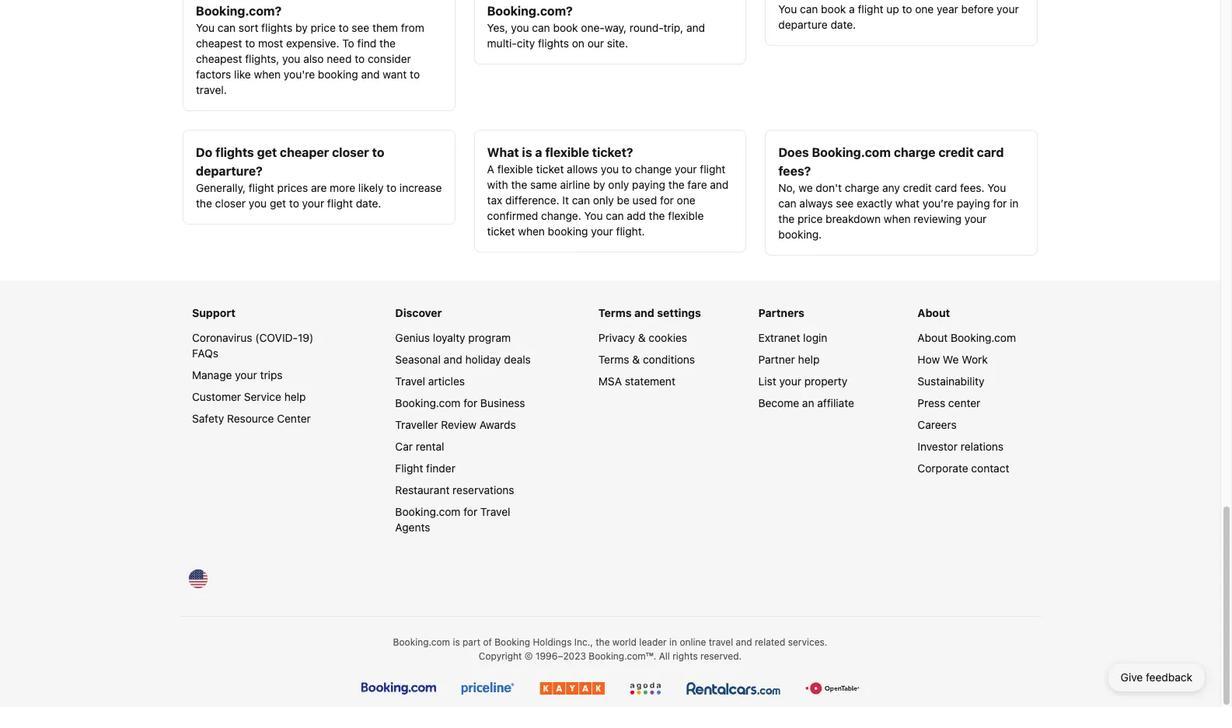 Task type: describe. For each thing, give the bounding box(es) containing it.
0 vertical spatial get
[[257, 145, 277, 159]]

partners
[[759, 306, 805, 319]]

holdings
[[533, 637, 572, 648]]

corporate contact link
[[918, 462, 1010, 475]]

your inside you can book a flight up to one year before your departure date.
[[997, 2, 1020, 15]]

list
[[759, 375, 777, 388]]

and inside booking.com is part of booking holdings inc., the world leader in online travel and related services. copyright © 1996–2023 booking.com™. all rights reserved.
[[736, 637, 753, 648]]

resource
[[227, 412, 274, 425]]

you inside you can sort flights by price to see them from cheapest to most expensive. to find the cheapest flights, you also need to consider factors like when you're booking and want to travel.
[[196, 21, 215, 34]]

don't
[[816, 181, 842, 194]]

to down find
[[355, 52, 365, 65]]

1 vertical spatial credit
[[904, 181, 932, 194]]

leader
[[640, 637, 667, 648]]

center
[[949, 396, 981, 410]]

one inside the what is a flexible ticket? a flexible ticket allows you to change your flight with the same airline by only paying the fare and tax difference. it can only be used for one confirmed change. you can add the flexible ticket when booking your flight.
[[677, 193, 696, 207]]

the inside you can sort flights by price to see them from cheapest to most expensive. to find the cheapest flights, you also need to consider factors like when you're booking and want to travel.
[[380, 36, 396, 49]]

see inside you can sort flights by price to see them from cheapest to most expensive. to find the cheapest flights, you also need to consider factors like when you're booking and want to travel.
[[352, 21, 370, 34]]

1 horizontal spatial closer
[[332, 145, 369, 159]]

booking inside you can sort flights by price to see them from cheapest to most expensive. to find the cheapest flights, you also need to consider factors like when you're booking and want to travel.
[[318, 67, 358, 81]]

can inside you can book a flight up to one year before your departure date.
[[800, 2, 819, 15]]

the left fare
[[669, 178, 685, 191]]

investor relations link
[[918, 440, 1004, 453]]

round-
[[630, 21, 664, 34]]

you inside the what is a flexible ticket? a flexible ticket allows you to change your flight with the same airline by only paying the fare and tax difference. it can only be used for one confirmed change. you can add the flexible ticket when booking your flight.
[[585, 209, 603, 222]]

flight
[[395, 462, 423, 475]]

to inside you can book a flight up to one year before your departure date.
[[903, 2, 913, 15]]

allows
[[567, 162, 598, 175]]

your inside does booking.com charge credit card fees? no, we don't charge any credit card fees. you can always see exactly what you're paying for in the price breakdown when reviewing your booking.
[[965, 212, 987, 225]]

press center
[[918, 396, 981, 410]]

genius loyalty program
[[395, 331, 511, 344]]

airline
[[560, 178, 591, 191]]

partner help
[[759, 353, 820, 366]]

what is a flexible ticket? a flexible ticket allows you to change your flight with the same airline by only paying the fare and tax difference. it can only be used for one confirmed change. you can add the flexible ticket when booking your flight.
[[487, 145, 729, 238]]

your down partner help link
[[780, 375, 802, 388]]

can inside you can sort flights by price to see them from cheapest to most expensive. to find the cheapest flights, you also need to consider factors like when you're booking and want to travel.
[[218, 21, 236, 34]]

investor relations
[[918, 440, 1004, 453]]

confirmed
[[487, 209, 539, 222]]

fees.
[[961, 181, 985, 194]]

0 horizontal spatial card
[[935, 181, 958, 194]]

the up difference.
[[511, 178, 528, 191]]

list your property
[[759, 375, 848, 388]]

we
[[799, 181, 813, 194]]

flights,
[[245, 52, 280, 65]]

seasonal
[[395, 353, 441, 366]]

the inside booking.com is part of booking holdings inc., the world leader in online travel and related services. copyright © 1996–2023 booking.com™. all rights reserved.
[[596, 637, 610, 648]]

can down be
[[606, 209, 624, 222]]

what
[[487, 145, 519, 159]]

partner help link
[[759, 353, 820, 366]]

yes,
[[487, 21, 508, 34]]

add
[[627, 209, 646, 222]]

travel inside booking.com for travel agents
[[481, 505, 511, 518]]

1 vertical spatial closer
[[215, 196, 246, 210]]

coronavirus
[[192, 331, 252, 344]]

booking.com for travel
[[395, 505, 461, 518]]

trip,
[[664, 21, 684, 34]]

terms for terms and settings
[[599, 306, 632, 319]]

for up review
[[464, 396, 478, 410]]

booking.com for business
[[395, 396, 525, 410]]

booking.com™.
[[589, 651, 657, 662]]

consider
[[368, 52, 411, 65]]

awards
[[480, 418, 516, 431]]

how we work
[[918, 353, 988, 366]]

become an affiliate link
[[759, 396, 855, 410]]

departure?
[[196, 164, 263, 178]]

reservations
[[453, 483, 515, 497]]

flight finder link
[[395, 462, 456, 475]]

& for privacy
[[638, 331, 646, 344]]

and inside the what is a flexible ticket? a flexible ticket allows you to change your flight with the same airline by only paying the fare and tax difference. it can only be used for one confirmed change. you can add the flexible ticket when booking your flight.
[[710, 178, 729, 191]]

you inside you can sort flights by price to see them from cheapest to most expensive. to find the cheapest flights, you also need to consider factors like when you're booking and want to travel.
[[282, 52, 301, 65]]

your inside do flights get cheaper closer to departure? generally, flight prices are more likely to increase the closer you get to your flight date.
[[302, 196, 324, 210]]

0 horizontal spatial charge
[[845, 181, 880, 194]]

likely
[[359, 181, 384, 194]]

do flights get cheaper closer to departure? generally, flight prices are more likely to increase the closer you get to your flight date.
[[196, 145, 442, 210]]

traveller review awards
[[395, 418, 516, 431]]

to up "to"
[[339, 21, 349, 34]]

flights inside the yes, you can book one-way, round-trip, and multi-city flights on our site.
[[538, 36, 569, 49]]

privacy
[[599, 331, 635, 344]]

world
[[613, 637, 637, 648]]

date. inside do flights get cheaper closer to departure? generally, flight prices are more likely to increase the closer you get to your flight date.
[[356, 196, 381, 210]]

copyright
[[479, 651, 522, 662]]

in inside booking.com is part of booking holdings inc., the world leader in online travel and related services. copyright © 1996–2023 booking.com™. all rights reserved.
[[670, 637, 678, 648]]

flight finder
[[395, 462, 456, 475]]

extranet
[[759, 331, 801, 344]]

booking.com for part
[[393, 637, 450, 648]]

19)
[[298, 331, 314, 344]]

about booking.com link
[[918, 331, 1017, 344]]

become
[[759, 396, 800, 410]]

you inside the what is a flexible ticket? a flexible ticket allows you to change your flight with the same airline by only paying the fare and tax difference. it can only be used for one confirmed change. you can add the flexible ticket when booking your flight.
[[601, 162, 619, 175]]

traveller
[[395, 418, 438, 431]]

them
[[373, 21, 398, 34]]

the inside does booking.com charge credit card fees? no, we don't charge any credit card fees. you can always see exactly what you're paying for in the price breakdown when reviewing your booking.
[[779, 212, 795, 225]]

more
[[330, 181, 356, 194]]

before
[[962, 2, 994, 15]]

about for about booking.com
[[918, 331, 948, 344]]

travel articles
[[395, 375, 465, 388]]

by inside the what is a flexible ticket? a flexible ticket allows you to change your flight with the same airline by only paying the fare and tax difference. it can only be used for one confirmed change. you can add the flexible ticket when booking your flight.
[[593, 178, 606, 191]]

0 horizontal spatial ticket
[[487, 224, 515, 238]]

you inside do flights get cheaper closer to departure? generally, flight prices are more likely to increase the closer you get to your flight date.
[[249, 196, 267, 210]]

in inside does booking.com charge credit card fees? no, we don't charge any credit card fees. you can always see exactly what you're paying for in the price breakdown when reviewing your booking.
[[1010, 196, 1019, 210]]

faqs
[[192, 347, 219, 360]]

we
[[943, 353, 959, 366]]

date. inside you can book a flight up to one year before your departure date.
[[831, 18, 857, 31]]

fare
[[688, 178, 707, 191]]

corporate contact
[[918, 462, 1010, 475]]

your up customer service help
[[235, 368, 257, 382]]

of
[[483, 637, 492, 648]]

site.
[[607, 36, 629, 49]]

flight down more
[[327, 196, 353, 210]]

booking inside the what is a flexible ticket? a flexible ticket allows you to change your flight with the same airline by only paying the fare and tax difference. it can only be used for one confirmed change. you can add the flexible ticket when booking your flight.
[[548, 224, 588, 238]]

car rental link
[[395, 440, 445, 453]]

customer
[[192, 390, 241, 403]]

terms & conditions
[[599, 353, 695, 366]]

to inside the what is a flexible ticket? a flexible ticket allows you to change your flight with the same airline by only paying the fare and tax difference. it can only be used for one confirmed change. you can add the flexible ticket when booking your flight.
[[622, 162, 632, 175]]

flight.
[[617, 224, 645, 238]]

when inside the what is a flexible ticket? a flexible ticket allows you to change your flight with the same airline by only paying the fare and tax difference. it can only be used for one confirmed change. you can add the flexible ticket when booking your flight.
[[518, 224, 545, 238]]

to down sort
[[245, 36, 255, 49]]

terms for terms & conditions
[[599, 353, 630, 366]]

about for about
[[918, 306, 951, 319]]

when inside you can sort flights by price to see them from cheapest to most expensive. to find the cheapest flights, you also need to consider factors like when you're booking and want to travel.
[[254, 67, 281, 81]]

agents
[[395, 521, 431, 534]]

holiday
[[466, 353, 501, 366]]

generally,
[[196, 181, 246, 194]]

restaurant reservations link
[[395, 483, 515, 497]]

and up privacy & cookies link
[[635, 306, 655, 319]]

and inside you can sort flights by price to see them from cheapest to most expensive. to find the cheapest flights, you also need to consider factors like when you're booking and want to travel.
[[361, 67, 380, 81]]

prices
[[277, 181, 308, 194]]

are
[[311, 181, 327, 194]]

you inside the yes, you can book one-way, round-trip, and multi-city flights on our site.
[[511, 21, 529, 34]]

flight inside you can book a flight up to one year before your departure date.
[[858, 2, 884, 15]]

careers link
[[918, 418, 957, 431]]

online
[[680, 637, 707, 648]]

you can sort flights by price to see them from cheapest to most expensive. to find the cheapest flights, you also need to consider factors like when you're booking and want to travel.
[[196, 21, 425, 96]]

no,
[[779, 181, 796, 194]]

paying inside the what is a flexible ticket? a flexible ticket allows you to change your flight with the same airline by only paying the fare and tax difference. it can only be used for one confirmed change. you can add the flexible ticket when booking your flight.
[[632, 178, 666, 191]]

1 cheapest from the top
[[196, 36, 242, 49]]

business
[[481, 396, 525, 410]]

sustainability
[[918, 375, 985, 388]]

press center link
[[918, 396, 981, 410]]

terms & conditions link
[[599, 353, 695, 366]]

restaurant reservations
[[395, 483, 515, 497]]

0 vertical spatial help
[[799, 353, 820, 366]]

be
[[617, 193, 630, 207]]

customer service help
[[192, 390, 306, 403]]

2 cheapest from the top
[[196, 52, 242, 65]]



Task type: locate. For each thing, give the bounding box(es) containing it.
up
[[887, 2, 900, 15]]

0 horizontal spatial price
[[311, 21, 336, 34]]

flight inside the what is a flexible ticket? a flexible ticket allows you to change your flight with the same airline by only paying the fare and tax difference. it can only be used for one confirmed change. you can add the flexible ticket when booking your flight.
[[700, 162, 726, 175]]

& for terms
[[633, 353, 640, 366]]

to right the up
[[903, 2, 913, 15]]

0 vertical spatial one
[[916, 2, 934, 15]]

charge up any
[[894, 145, 936, 159]]

1 horizontal spatial book
[[822, 2, 847, 15]]

terms
[[599, 306, 632, 319], [599, 353, 630, 366]]

car
[[395, 440, 413, 453]]

when down flights,
[[254, 67, 281, 81]]

&
[[638, 331, 646, 344], [633, 353, 640, 366]]

investor
[[918, 440, 958, 453]]

0 horizontal spatial one
[[677, 193, 696, 207]]

all
[[659, 651, 670, 662]]

0 horizontal spatial credit
[[904, 181, 932, 194]]

booking.com up agents
[[395, 505, 461, 518]]

flights
[[262, 21, 293, 34], [538, 36, 569, 49], [216, 145, 254, 159]]

1 vertical spatial &
[[633, 353, 640, 366]]

travel down seasonal
[[395, 375, 425, 388]]

credit up fees. in the top of the page
[[939, 145, 975, 159]]

your up fare
[[675, 162, 697, 175]]

for
[[660, 193, 674, 207], [994, 196, 1008, 210], [464, 396, 478, 410], [464, 505, 478, 518]]

can right it
[[572, 193, 590, 207]]

opentable image
[[806, 683, 860, 695], [806, 683, 860, 695]]

booking.com for travel agents link
[[395, 505, 511, 534]]

0 horizontal spatial help
[[284, 390, 306, 403]]

flights up most
[[262, 21, 293, 34]]

closer up more
[[332, 145, 369, 159]]

ticket down confirmed
[[487, 224, 515, 238]]

change.
[[541, 209, 582, 222]]

booking down change.
[[548, 224, 588, 238]]

0 horizontal spatial booking
[[318, 67, 358, 81]]

0 vertical spatial price
[[311, 21, 336, 34]]

0 vertical spatial ticket
[[536, 162, 564, 175]]

by down 'allows'
[[593, 178, 606, 191]]

rentalcars image
[[687, 683, 781, 695], [687, 683, 781, 695]]

1 vertical spatial flexible
[[498, 162, 533, 175]]

1 horizontal spatial paying
[[957, 196, 991, 210]]

0 horizontal spatial a
[[535, 145, 543, 159]]

cheaper
[[280, 145, 329, 159]]

flights up departure?
[[216, 145, 254, 159]]

partner
[[759, 353, 796, 366]]

1 horizontal spatial a
[[849, 2, 855, 15]]

charge up exactly
[[845, 181, 880, 194]]

how we work link
[[918, 353, 988, 366]]

and right travel
[[736, 637, 753, 648]]

give
[[1121, 671, 1144, 685]]

you down departure?
[[249, 196, 267, 210]]

can left sort
[[218, 21, 236, 34]]

booking.com left part
[[393, 637, 450, 648]]

1 horizontal spatial when
[[518, 224, 545, 238]]

to down ticket?
[[622, 162, 632, 175]]

need
[[327, 52, 352, 65]]

see inside does booking.com charge credit card fees? no, we don't charge any credit card fees. you can always see exactly what you're paying for in the price breakdown when reviewing your booking.
[[836, 196, 854, 210]]

0 vertical spatial see
[[352, 21, 370, 34]]

factors
[[196, 67, 231, 81]]

does
[[779, 145, 809, 159]]

multi-
[[487, 36, 517, 49]]

price inside does booking.com charge credit card fees? no, we don't charge any credit card fees. you can always see exactly what you're paying for in the price breakdown when reviewing your booking.
[[798, 212, 823, 225]]

privacy & cookies
[[599, 331, 688, 344]]

and left want
[[361, 67, 380, 81]]

0 vertical spatial charge
[[894, 145, 936, 159]]

2 terms from the top
[[599, 353, 630, 366]]

booking.com up work
[[951, 331, 1017, 344]]

can up departure
[[800, 2, 819, 15]]

booking.com is part of booking holdings inc., the world leader in online travel and related services. copyright © 1996–2023 booking.com™. all rights reserved.
[[393, 637, 828, 662]]

travel articles link
[[395, 375, 465, 388]]

is right what
[[522, 145, 532, 159]]

in up all
[[670, 637, 678, 648]]

and inside the yes, you can book one-way, round-trip, and multi-city flights on our site.
[[687, 21, 706, 34]]

1 vertical spatial in
[[670, 637, 678, 648]]

price inside you can sort flights by price to see them from cheapest to most expensive. to find the cheapest flights, you also need to consider factors like when you're booking and want to travel.
[[311, 21, 336, 34]]

about up how in the right of the page
[[918, 331, 948, 344]]

you inside you can book a flight up to one year before your departure date.
[[779, 2, 798, 15]]

book up "on"
[[553, 21, 578, 34]]

become an affiliate
[[759, 396, 855, 410]]

you inside does booking.com charge credit card fees? no, we don't charge any credit card fees. you can always see exactly what you're paying for in the price breakdown when reviewing your booking.
[[988, 181, 1007, 194]]

what
[[896, 196, 920, 210]]

1 horizontal spatial ticket
[[536, 162, 564, 175]]

0 vertical spatial booking
[[318, 67, 358, 81]]

help
[[799, 353, 820, 366], [284, 390, 306, 403]]

you down ticket?
[[601, 162, 619, 175]]

0 vertical spatial flexible
[[545, 145, 590, 159]]

coronavirus (covid-19) faqs link
[[192, 331, 314, 360]]

1 horizontal spatial travel
[[481, 505, 511, 518]]

the up "consider"
[[380, 36, 396, 49]]

0 vertical spatial date.
[[831, 18, 857, 31]]

can down no,
[[779, 196, 797, 210]]

1 vertical spatial help
[[284, 390, 306, 403]]

does booking.com charge credit card fees? no, we don't charge any credit card fees. you can always see exactly what you're paying for in the price breakdown when reviewing your booking.
[[779, 145, 1019, 241]]

paying inside does booking.com charge credit card fees? no, we don't charge any credit card fees. you can always see exactly what you're paying for in the price breakdown when reviewing your booking.
[[957, 196, 991, 210]]

always
[[800, 196, 834, 210]]

price
[[311, 21, 336, 34], [798, 212, 823, 225]]

book inside you can book a flight up to one year before your departure date.
[[822, 2, 847, 15]]

0 vertical spatial travel
[[395, 375, 425, 388]]

genius
[[395, 331, 430, 344]]

is for what
[[522, 145, 532, 159]]

1 vertical spatial get
[[270, 196, 286, 210]]

0 vertical spatial terms
[[599, 306, 632, 319]]

0 vertical spatial about
[[918, 306, 951, 319]]

do
[[196, 145, 213, 159]]

services.
[[789, 637, 828, 648]]

the up booking. on the right top
[[779, 212, 795, 225]]

flights inside you can sort flights by price to see them from cheapest to most expensive. to find the cheapest flights, you also need to consider factors like when you're booking and want to travel.
[[262, 21, 293, 34]]

by inside you can sort flights by price to see them from cheapest to most expensive. to find the cheapest flights, you also need to consider factors like when you're booking and want to travel.
[[296, 21, 308, 34]]

flight left prices
[[249, 181, 274, 194]]

your down fees. in the top of the page
[[965, 212, 987, 225]]

kayak image
[[540, 683, 605, 695], [540, 683, 605, 695]]

the
[[380, 36, 396, 49], [511, 178, 528, 191], [669, 178, 685, 191], [196, 196, 212, 210], [649, 209, 665, 222], [779, 212, 795, 225], [596, 637, 610, 648]]

msa statement
[[599, 375, 676, 388]]

1 vertical spatial ticket
[[487, 224, 515, 238]]

flight left the up
[[858, 2, 884, 15]]

book inside the yes, you can book one-way, round-trip, and multi-city flights on our site.
[[553, 21, 578, 34]]

privacy & cookies link
[[599, 331, 688, 344]]

1 horizontal spatial booking
[[548, 224, 588, 238]]

0 vertical spatial only
[[609, 178, 630, 191]]

property
[[805, 375, 848, 388]]

date. down "likely"
[[356, 196, 381, 210]]

for inside does booking.com charge credit card fees? no, we don't charge any credit card fees. you can always see exactly what you're paying for in the price breakdown when reviewing your booking.
[[994, 196, 1008, 210]]

1 vertical spatial paying
[[957, 196, 991, 210]]

1 horizontal spatial flights
[[262, 21, 293, 34]]

related
[[755, 637, 786, 648]]

by up expensive.
[[296, 21, 308, 34]]

1 vertical spatial card
[[935, 181, 958, 194]]

when down confirmed
[[518, 224, 545, 238]]

1 vertical spatial charge
[[845, 181, 880, 194]]

a inside the what is a flexible ticket? a flexible ticket allows you to change your flight with the same airline by only paying the fare and tax difference. it can only be used for one confirmed change. you can add the flexible ticket when booking your flight.
[[535, 145, 543, 159]]

to up "likely"
[[372, 145, 385, 159]]

safety resource center link
[[192, 412, 311, 425]]

card up fees. in the top of the page
[[978, 145, 1005, 159]]

2 horizontal spatial flexible
[[668, 209, 704, 222]]

0 horizontal spatial is
[[453, 637, 460, 648]]

and right trip,
[[687, 21, 706, 34]]

1 horizontal spatial charge
[[894, 145, 936, 159]]

1 vertical spatial about
[[918, 331, 948, 344]]

1 terms from the top
[[599, 306, 632, 319]]

used
[[633, 193, 657, 207]]

for right used
[[660, 193, 674, 207]]

you up the city
[[511, 21, 529, 34]]

seasonal and holiday deals
[[395, 353, 531, 366]]

0 horizontal spatial flights
[[216, 145, 254, 159]]

1 horizontal spatial one
[[916, 2, 934, 15]]

book up departure
[[822, 2, 847, 15]]

for right the you're
[[994, 196, 1008, 210]]

0 horizontal spatial date.
[[356, 196, 381, 210]]

1 vertical spatial date.
[[356, 196, 381, 210]]

to down prices
[[289, 196, 299, 210]]

1 vertical spatial only
[[593, 193, 614, 207]]

help up center
[[284, 390, 306, 403]]

traveller review awards link
[[395, 418, 516, 431]]

departure
[[779, 18, 828, 31]]

1 vertical spatial book
[[553, 21, 578, 34]]

0 vertical spatial &
[[638, 331, 646, 344]]

for inside booking.com for travel agents
[[464, 505, 478, 518]]

0 horizontal spatial when
[[254, 67, 281, 81]]

flexible down fare
[[668, 209, 704, 222]]

corporate
[[918, 462, 969, 475]]

in right the you're
[[1010, 196, 1019, 210]]

one inside you can book a flight up to one year before your departure date.
[[916, 2, 934, 15]]

a
[[487, 162, 495, 175]]

your left flight.
[[591, 224, 614, 238]]

1 horizontal spatial in
[[1010, 196, 1019, 210]]

flight
[[858, 2, 884, 15], [700, 162, 726, 175], [249, 181, 274, 194], [327, 196, 353, 210]]

booking.
[[779, 228, 822, 241]]

booking.com for business
[[395, 396, 461, 410]]

is inside the what is a flexible ticket? a flexible ticket allows you to change your flight with the same airline by only paying the fare and tax difference. it can only be used for one confirmed change. you can add the flexible ticket when booking your flight.
[[522, 145, 532, 159]]

& up msa statement
[[633, 353, 640, 366]]

booking.com inside does booking.com charge credit card fees? no, we don't charge any credit card fees. you can always see exactly what you're paying for in the price breakdown when reviewing your booking.
[[812, 145, 891, 159]]

the down used
[[649, 209, 665, 222]]

is left part
[[453, 637, 460, 648]]

date.
[[831, 18, 857, 31], [356, 196, 381, 210]]

inc.,
[[575, 637, 593, 648]]

0 vertical spatial card
[[978, 145, 1005, 159]]

the inside do flights get cheaper closer to departure? generally, flight prices are more likely to increase the closer you get to your flight date.
[[196, 196, 212, 210]]

a up the same
[[535, 145, 543, 159]]

priceline.com image
[[461, 683, 515, 695], [461, 683, 515, 695]]

0 horizontal spatial flexible
[[498, 162, 533, 175]]

a left the up
[[849, 2, 855, 15]]

can inside does booking.com charge credit card fees? no, we don't charge any credit card fees. you can always see exactly what you're paying for in the price breakdown when reviewing your booking.
[[779, 196, 797, 210]]

1 horizontal spatial help
[[799, 353, 820, 366]]

1 horizontal spatial see
[[836, 196, 854, 210]]

flexible down what
[[498, 162, 533, 175]]

0 vertical spatial flights
[[262, 21, 293, 34]]

and
[[687, 21, 706, 34], [361, 67, 380, 81], [710, 178, 729, 191], [635, 306, 655, 319], [444, 353, 463, 366], [736, 637, 753, 648]]

you up departure
[[779, 2, 798, 15]]

0 horizontal spatial travel
[[395, 375, 425, 388]]

credit up what
[[904, 181, 932, 194]]

when inside does booking.com charge credit card fees? no, we don't charge any credit card fees. you can always see exactly what you're paying for in the price breakdown when reviewing your booking.
[[884, 212, 911, 225]]

safety resource center
[[192, 412, 311, 425]]

help up list your property link
[[799, 353, 820, 366]]

only left be
[[593, 193, 614, 207]]

0 vertical spatial credit
[[939, 145, 975, 159]]

terms down privacy at the top of the page
[[599, 353, 630, 366]]

1 vertical spatial flights
[[538, 36, 569, 49]]

0 vertical spatial in
[[1010, 196, 1019, 210]]

1 horizontal spatial is
[[522, 145, 532, 159]]

you right change.
[[585, 209, 603, 222]]

1 horizontal spatial credit
[[939, 145, 975, 159]]

1 about from the top
[[918, 306, 951, 319]]

booking.com inside booking.com for travel agents
[[395, 505, 461, 518]]

1 vertical spatial booking
[[548, 224, 588, 238]]

0 vertical spatial cheapest
[[196, 36, 242, 49]]

2 horizontal spatial flights
[[538, 36, 569, 49]]

closer down the generally,
[[215, 196, 246, 210]]

2 vertical spatial flights
[[216, 145, 254, 159]]

1 vertical spatial see
[[836, 196, 854, 210]]

booking.com image
[[362, 683, 436, 695], [362, 683, 436, 695]]

2 vertical spatial flexible
[[668, 209, 704, 222]]

0 horizontal spatial paying
[[632, 178, 666, 191]]

rights
[[673, 651, 698, 662]]

1 vertical spatial travel
[[481, 505, 511, 518]]

1 horizontal spatial price
[[798, 212, 823, 225]]

find
[[357, 36, 377, 49]]

flights inside do flights get cheaper closer to departure? generally, flight prices are more likely to increase the closer you get to your flight date.
[[216, 145, 254, 159]]

ticket up the same
[[536, 162, 564, 175]]

0 vertical spatial is
[[522, 145, 532, 159]]

coronavirus (covid-19) faqs
[[192, 331, 314, 360]]

1 vertical spatial cheapest
[[196, 52, 242, 65]]

get left cheaper
[[257, 145, 277, 159]]

same
[[531, 178, 558, 191]]

genius loyalty program link
[[395, 331, 511, 344]]

0 horizontal spatial closer
[[215, 196, 246, 210]]

1 vertical spatial one
[[677, 193, 696, 207]]

1 horizontal spatial card
[[978, 145, 1005, 159]]

flexible up 'allows'
[[545, 145, 590, 159]]

see up find
[[352, 21, 370, 34]]

for inside the what is a flexible ticket? a flexible ticket allows you to change your flight with the same airline by only paying the fare and tax difference. it can only be used for one confirmed change. you can add the flexible ticket when booking your flight.
[[660, 193, 674, 207]]

2 about from the top
[[918, 331, 948, 344]]

0 vertical spatial by
[[296, 21, 308, 34]]

booking
[[495, 637, 531, 648]]

fees?
[[779, 164, 811, 178]]

customer service help link
[[192, 390, 306, 403]]

exactly
[[857, 196, 893, 210]]

see up the breakdown
[[836, 196, 854, 210]]

and down genius loyalty program link
[[444, 353, 463, 366]]

the right inc.,
[[596, 637, 610, 648]]

0 horizontal spatial book
[[553, 21, 578, 34]]

careers
[[918, 418, 957, 431]]

to right "likely"
[[387, 181, 397, 194]]

0 vertical spatial book
[[822, 2, 847, 15]]

price down always
[[798, 212, 823, 225]]

1 vertical spatial a
[[535, 145, 543, 159]]

1 horizontal spatial flexible
[[545, 145, 590, 159]]

can up the city
[[532, 21, 550, 34]]

your right before
[[997, 2, 1020, 15]]

one
[[916, 2, 934, 15], [677, 193, 696, 207]]

booking.com inside booking.com is part of booking holdings inc., the world leader in online travel and related services. copyright © 1996–2023 booking.com™. all rights reserved.
[[393, 637, 450, 648]]

1 vertical spatial terms
[[599, 353, 630, 366]]

you left sort
[[196, 21, 215, 34]]

like
[[234, 67, 251, 81]]

paying up used
[[632, 178, 666, 191]]

paying down fees. in the top of the page
[[957, 196, 991, 210]]

travel down reservations
[[481, 505, 511, 518]]

1 horizontal spatial by
[[593, 178, 606, 191]]

most
[[258, 36, 283, 49]]

a inside you can book a flight up to one year before your departure date.
[[849, 2, 855, 15]]

you up you're
[[282, 52, 301, 65]]

0 vertical spatial paying
[[632, 178, 666, 191]]

service
[[244, 390, 282, 403]]

0 horizontal spatial in
[[670, 637, 678, 648]]

get down prices
[[270, 196, 286, 210]]

booking
[[318, 67, 358, 81], [548, 224, 588, 238]]

1 vertical spatial by
[[593, 178, 606, 191]]

card
[[978, 145, 1005, 159], [935, 181, 958, 194]]

increase
[[400, 181, 442, 194]]

feedback
[[1147, 671, 1193, 685]]

0 horizontal spatial by
[[296, 21, 308, 34]]

to right want
[[410, 67, 420, 81]]

agoda image
[[630, 683, 662, 695], [630, 683, 662, 695]]

only up be
[[609, 178, 630, 191]]

your down are
[[302, 196, 324, 210]]

1 horizontal spatial date.
[[831, 18, 857, 31]]

one down fare
[[677, 193, 696, 207]]

msa
[[599, 375, 622, 388]]

price up expensive.
[[311, 21, 336, 34]]

flights left "on"
[[538, 36, 569, 49]]

any
[[883, 181, 901, 194]]

credit
[[939, 145, 975, 159], [904, 181, 932, 194]]

booking.com up don't
[[812, 145, 891, 159]]

settings
[[657, 306, 701, 319]]

terms up privacy at the top of the page
[[599, 306, 632, 319]]

& up terms & conditions
[[638, 331, 646, 344]]

can inside the yes, you can book one-way, round-trip, and multi-city flights on our site.
[[532, 21, 550, 34]]

flight up fare
[[700, 162, 726, 175]]

0 vertical spatial a
[[849, 2, 855, 15]]

1 vertical spatial price
[[798, 212, 823, 225]]

0 vertical spatial closer
[[332, 145, 369, 159]]

2 horizontal spatial when
[[884, 212, 911, 225]]

is inside booking.com is part of booking holdings inc., the world leader in online travel and related services. copyright © 1996–2023 booking.com™. all rights reserved.
[[453, 637, 460, 648]]

for down reservations
[[464, 505, 478, 518]]

review
[[441, 418, 477, 431]]

is for booking.com
[[453, 637, 460, 648]]

0 horizontal spatial see
[[352, 21, 370, 34]]

1 vertical spatial is
[[453, 637, 460, 648]]

reserved.
[[701, 651, 742, 662]]



Task type: vqa. For each thing, say whether or not it's contained in the screenshot.
only to the bottom
yes



